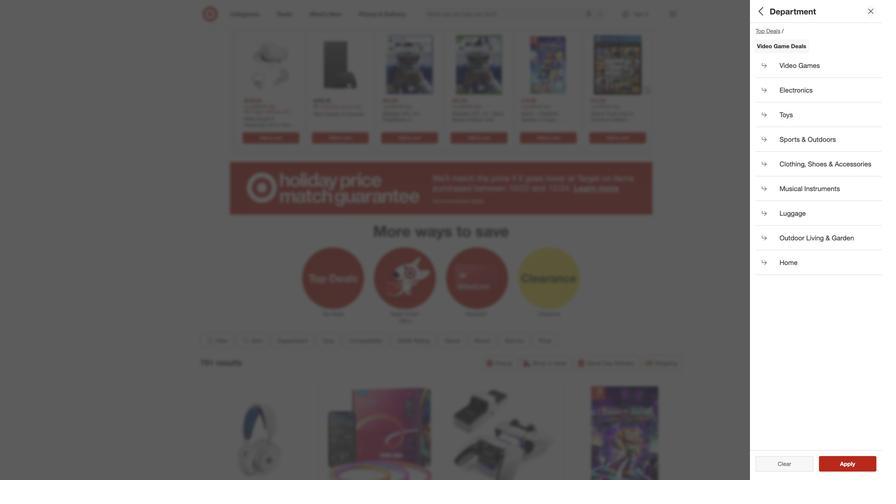 Task type: vqa. For each thing, say whether or not it's contained in the screenshot.
Results
yes



Task type: locate. For each thing, give the bounding box(es) containing it.
in for store
[[548, 360, 552, 367]]

price button up the shop in store button
[[533, 333, 558, 349]]

$249.99 reg $299.99 sale
[[244, 98, 276, 109]]

playstation down premium
[[591, 123, 616, 129]]

0 vertical spatial price
[[756, 203, 772, 211]]

2 vertical spatial department
[[277, 338, 308, 345]]

video down top deals /
[[757, 43, 772, 50]]

reg
[[244, 104, 250, 109], [383, 104, 389, 109], [452, 104, 458, 109], [521, 104, 528, 109], [591, 104, 597, 109]]

compatibility button
[[756, 72, 882, 97], [343, 333, 388, 349]]

esrb inside all filters dialog
[[756, 104, 774, 112]]

govee rgbic led neon rope light 6.5' image
[[325, 387, 434, 480], [325, 387, 434, 480]]

to for xbox series x console
[[338, 135, 342, 140]]

esrb down offers
[[397, 338, 412, 345]]

$34.99 inside $34.99 reg $69.99 sale madden nfl 24 - xbox series x/xbox one
[[452, 98, 467, 104]]

1 horizontal spatial genre
[[756, 129, 775, 137]]

clear inside 'button'
[[778, 461, 791, 468]]

type button down top deals at the bottom of page
[[316, 333, 340, 349]]

video down video game deals
[[780, 61, 797, 69]]

- inside $34.99 reg $69.99 sale madden nfl 24 - xbox series x/xbox one
[[489, 111, 491, 117]]

- inside $14.99 reg $29.99 sale grand theft auto v: premium edition - playstation 4
[[628, 117, 630, 123]]

$299.99
[[251, 104, 266, 109]]

reg for madden nfl 24 - xbox series x/xbox one
[[452, 104, 458, 109]]

clear for clear all
[[774, 461, 788, 468]]

0 vertical spatial results
[[216, 358, 242, 368]]

1 vertical spatial sold by button
[[499, 333, 530, 349]]

791 results
[[200, 358, 242, 368]]

add to cart button down switch
[[520, 132, 577, 144]]

price left luggage
[[756, 203, 772, 211]]

add down the 'x/xbox'
[[468, 135, 476, 140]]

brand button down outdoors
[[756, 146, 882, 171]]

$19.99
[[521, 98, 536, 104]]

brand
[[756, 153, 775, 162], [475, 338, 490, 345]]

steelseries arctis nova 7p wireless gaming headset - white image
[[203, 387, 311, 480], [203, 387, 311, 480]]

on inside $349.99 in cart on xbox series x console
[[350, 104, 354, 110]]

1 vertical spatial &
[[829, 160, 833, 168]]

department
[[770, 6, 816, 16], [756, 30, 794, 38], [277, 338, 308, 345]]

brand left clothing,
[[756, 153, 775, 162]]

madden inside $34.99 reg $69.99 sale madden nfl 24 - playstation 5
[[383, 111, 401, 117]]

6 add to cart button from the left
[[589, 132, 646, 144]]

1 horizontal spatial results
[[845, 461, 863, 468]]

xbox
[[356, 104, 365, 110], [492, 111, 504, 117], [313, 111, 325, 117]]

2 vertical spatial &
[[826, 234, 830, 242]]

one up headset in the left of the page
[[281, 122, 290, 128]]

2 24 from the left
[[482, 111, 488, 117]]

in inside button
[[548, 360, 552, 367]]

results right see
[[845, 461, 863, 468]]

1 add from the left
[[259, 135, 268, 140]]

console inside $349.99 in cart on xbox series x console
[[330, 110, 346, 115]]

xbox up "xbox series x console"
[[356, 104, 365, 110]]

What can we help you find? suggestions appear below search field
[[423, 6, 599, 22]]

top for top deals /
[[756, 27, 765, 35]]

1 add to cart from the left
[[259, 135, 282, 140]]

0 vertical spatial genre button
[[756, 122, 882, 146]]

games
[[799, 61, 820, 69]]

esrb rating down electronics at the top
[[756, 104, 797, 112]]

esrb left toys
[[756, 104, 774, 112]]

0 vertical spatial top deals link
[[756, 27, 781, 35]]

0 vertical spatial brand button
[[756, 146, 882, 171]]

nfl
[[402, 111, 411, 117], [472, 111, 481, 117]]

to for mario + rabbids: sparks of hope - nintendo switch
[[546, 135, 550, 140]]

playstation inside $14.99 reg $29.99 sale grand theft auto v: premium edition - playstation 4
[[591, 123, 616, 129]]

$34.99
[[383, 98, 397, 104], [452, 98, 467, 104]]

add to cart button for madden nfl 24 - xbox series x/xbox one
[[451, 132, 507, 144]]

sold by left musical in the right top of the page
[[756, 178, 779, 186]]

sold by button down shoes
[[756, 171, 882, 195]]

to for meta quest 2: advanced all-in-one virtual reality headset - 128gb
[[269, 135, 273, 140]]

1 horizontal spatial 24
[[482, 111, 488, 117]]

add to cart button down 5
[[381, 132, 438, 144]]

1 vertical spatial rating
[[413, 338, 430, 345]]

cart for madden nfl 24 - xbox series x/xbox one
[[482, 135, 490, 140]]

to
[[269, 135, 273, 140], [338, 135, 342, 140], [407, 135, 412, 140], [477, 135, 481, 140], [546, 135, 550, 140], [616, 135, 620, 140], [457, 222, 471, 241]]

- for meta quest 2: advanced all-in-one virtual reality headset - 128gb
[[295, 128, 297, 134]]

5 sale from the left
[[612, 104, 620, 109]]

reg inside $34.99 reg $69.99 sale madden nfl 24 - xbox series x/xbox one
[[452, 104, 458, 109]]

add to cart for mario + rabbids: sparks of hope - nintendo switch
[[537, 135, 560, 140]]

reg inside $19.99 reg $39.99 sale mario + rabbids: sparks of hope - nintendo switch
[[521, 104, 528, 109]]

0 vertical spatial video
[[757, 43, 772, 50]]

in up "xbox series x console"
[[336, 104, 340, 110]]

2 horizontal spatial on
[[602, 173, 612, 183]]

& inside 'button'
[[829, 160, 833, 168]]

clearance link
[[513, 246, 585, 318]]

redcard™
[[466, 311, 488, 317]]

0 horizontal spatial nfl
[[402, 111, 411, 117]]

to for grand theft auto v: premium edition - playstation 4
[[616, 135, 620, 140]]

1 vertical spatial top
[[322, 311, 330, 317]]

by
[[772, 178, 779, 186], [518, 338, 524, 345]]

3 add from the left
[[398, 135, 406, 140]]

sale inside $249.99 reg $299.99 sale
[[267, 104, 276, 109]]

sold by
[[756, 178, 779, 186], [505, 338, 524, 345]]

sale up rabbids:
[[543, 104, 551, 109]]

sold by button up pickup
[[499, 333, 530, 349]]

nfl for 5
[[402, 111, 411, 117]]

cart down the 'x/xbox'
[[482, 135, 490, 140]]

clear all
[[774, 461, 795, 468]]

add down "xbox series x console"
[[329, 135, 337, 140]]

nfl inside $34.99 reg $69.99 sale madden nfl 24 - playstation 5
[[402, 111, 411, 117]]

reg inside $14.99 reg $29.99 sale grand theft auto v: premium edition - playstation 4
[[591, 104, 597, 109]]

game
[[774, 43, 790, 50]]

0 vertical spatial type
[[756, 55, 771, 63]]

$499.99
[[313, 98, 331, 104]]

0 vertical spatial department
[[770, 6, 816, 16]]

xbox left mario
[[492, 111, 504, 117]]

in inside $349.99 in cart on xbox series x console
[[336, 104, 340, 110]]

1 vertical spatial top deals link
[[297, 246, 369, 318]]

$34.99 inside $34.99 reg $69.99 sale madden nfl 24 - playstation 5
[[383, 98, 397, 104]]

sale
[[267, 104, 276, 109], [404, 104, 412, 109], [473, 104, 481, 109], [543, 104, 551, 109], [612, 104, 620, 109]]

shop in store button
[[520, 356, 571, 371]]

clear inside button
[[774, 461, 788, 468]]

0 horizontal spatial type button
[[316, 333, 340, 349]]

1 horizontal spatial one
[[485, 117, 494, 123]]

the
[[477, 173, 489, 183]]

1 horizontal spatial $69.99
[[459, 104, 472, 109]]

reg inside $34.99 reg $69.99 sale madden nfl 24 - playstation 5
[[383, 104, 389, 109]]

insten charging station for ps5 controller - dual charger & dock with led indicator for sony playstation 5, gaming accessories, white image
[[448, 387, 556, 480], [448, 387, 556, 480]]

esrb rating button
[[756, 97, 882, 122], [391, 333, 436, 349]]

add to cart down 5
[[398, 135, 421, 140]]

add to cart button down "xbox series x console"
[[312, 132, 369, 144]]

4 add to cart from the left
[[468, 135, 490, 140]]

in for cart
[[336, 104, 340, 110]]

0 horizontal spatial $69.99
[[390, 104, 403, 109]]

0 horizontal spatial type
[[322, 338, 334, 345]]

esrb rating button down offers
[[391, 333, 436, 349]]

compatibility inside all filters dialog
[[756, 79, 798, 88]]

1 horizontal spatial on
[[424, 14, 436, 27]]

mario + rabbids: sparks of hope - nintendo switch image
[[519, 35, 578, 95]]

3 sale from the left
[[473, 104, 481, 109]]

0 horizontal spatial series
[[313, 110, 325, 115]]

playstation left 5
[[383, 117, 407, 123]]

3 add to cart from the left
[[398, 135, 421, 140]]

cart for grand theft auto v: premium edition - playstation 4
[[621, 135, 629, 140]]

cart for meta quest 2: advanced all-in-one virtual reality headset - 128gb
[[274, 135, 282, 140]]

add to cart down 4
[[606, 135, 629, 140]]

24 for playstation
[[413, 111, 418, 117]]

save on top items
[[398, 14, 485, 27]]

6 add from the left
[[606, 135, 614, 140]]

cart for mario + rabbids: sparks of hope - nintendo switch
[[551, 135, 560, 140]]

target holiday price match guarantee image
[[230, 162, 652, 215]]

nfl up 5
[[402, 111, 411, 117]]

2 horizontal spatial series
[[452, 117, 466, 123]]

brand down the redcard™
[[475, 338, 490, 345]]

4 add to cart button from the left
[[451, 132, 507, 144]]

1 vertical spatial by
[[518, 338, 524, 345]]

0 horizontal spatial on
[[350, 104, 354, 110]]

nfl up the 'x/xbox'
[[472, 111, 481, 117]]

0 horizontal spatial esrb
[[397, 338, 412, 345]]

sale for madden nfl 24 - xbox series x/xbox one
[[473, 104, 481, 109]]

sports & outdoors
[[780, 135, 836, 143]]

2 add to cart button from the left
[[312, 132, 369, 144]]

- inside meta quest 2: advanced all-in-one virtual reality headset - 128gb
[[295, 128, 297, 134]]

sold by button inside all filters dialog
[[756, 171, 882, 195]]

cart
[[341, 104, 348, 110], [274, 135, 282, 140], [343, 135, 352, 140], [413, 135, 421, 140], [482, 135, 490, 140], [551, 135, 560, 140], [621, 135, 629, 140]]

0 horizontal spatial results
[[216, 358, 242, 368]]

1 vertical spatial items
[[614, 173, 634, 183]]

1 madden from the left
[[383, 111, 401, 117]]

5 add from the left
[[537, 135, 545, 140]]

series left the 'x/xbox'
[[452, 117, 466, 123]]

0 vertical spatial on
[[424, 14, 436, 27]]

1 nfl from the left
[[402, 111, 411, 117]]

$29.99
[[598, 104, 611, 109]]

top deals
[[322, 311, 344, 317]]

department dialog
[[750, 0, 882, 480]]

0 vertical spatial items
[[458, 14, 485, 27]]

0 vertical spatial sold by
[[756, 178, 779, 186]]

24 inside $34.99 reg $69.99 sale madden nfl 24 - playstation 5
[[413, 111, 418, 117]]

add to cart button
[[242, 132, 299, 144], [312, 132, 369, 144], [381, 132, 438, 144], [451, 132, 507, 144], [520, 132, 577, 144], [589, 132, 646, 144]]

delivery
[[614, 360, 635, 367]]

1 horizontal spatial madden
[[452, 111, 470, 117]]

& for living
[[826, 234, 830, 242]]

0 vertical spatial compatibility
[[756, 79, 798, 88]]

2 horizontal spatial xbox
[[492, 111, 504, 117]]

sale up theft at the top of page
[[612, 104, 620, 109]]

more
[[373, 222, 411, 241]]

0 vertical spatial type button
[[756, 48, 882, 72]]

clothing, shoes & accessories button
[[756, 152, 882, 176]]

quest
[[256, 116, 270, 122]]

price up the shop in store button
[[539, 338, 552, 345]]

top
[[756, 27, 765, 35], [322, 311, 330, 317]]

esrb rating button down electronics at the top
[[756, 97, 882, 122]]

add to cart down the 'x/xbox'
[[468, 135, 490, 140]]

xbox series x console image
[[310, 35, 370, 95]]

type button up "electronics" button
[[756, 48, 882, 72]]

one right the 'x/xbox'
[[485, 117, 494, 123]]

madden
[[383, 111, 401, 117], [452, 111, 470, 117]]

1 horizontal spatial sold by
[[756, 178, 779, 186]]

save
[[476, 222, 509, 241]]

results
[[216, 358, 242, 368], [845, 461, 863, 468]]

1 horizontal spatial sold
[[756, 178, 770, 186]]

sale inside $14.99 reg $29.99 sale grand theft auto v: premium edition - playstation 4
[[612, 104, 620, 109]]

0 horizontal spatial playstation
[[383, 117, 407, 123]]

2 nfl from the left
[[472, 111, 481, 117]]

to down reality
[[269, 135, 273, 140]]

to left save
[[457, 222, 471, 241]]

1 horizontal spatial esrb rating button
[[756, 97, 882, 122]]

add for mario + rabbids: sparks of hope - nintendo switch
[[537, 135, 545, 140]]

in left store
[[548, 360, 552, 367]]

0 horizontal spatial 24
[[413, 111, 418, 117]]

2 $34.99 from the left
[[452, 98, 467, 104]]

one inside meta quest 2: advanced all-in-one virtual reality headset - 128gb
[[281, 122, 290, 128]]

edition
[[612, 117, 627, 123]]

1 horizontal spatial target
[[577, 173, 600, 183]]

price button down instruments
[[756, 195, 882, 220]]

$69.99 inside $34.99 reg $69.99 sale madden nfl 24 - playstation 5
[[390, 104, 403, 109]]

add to cart down switch
[[537, 135, 560, 140]]

1 horizontal spatial genre button
[[756, 122, 882, 146]]

sale for mario + rabbids: sparks of hope - nintendo switch
[[543, 104, 551, 109]]

sold by up pickup
[[505, 338, 524, 345]]

5 add to cart from the left
[[537, 135, 560, 140]]

on
[[424, 14, 436, 27], [350, 104, 354, 110], [602, 173, 612, 183]]

add down 'edition'
[[606, 135, 614, 140]]

6 add to cart from the left
[[606, 135, 629, 140]]

target right at
[[577, 173, 600, 183]]

0 horizontal spatial madden
[[383, 111, 401, 117]]

add down reality
[[259, 135, 268, 140]]

lower
[[546, 173, 566, 183]]

add to cart button for grand theft auto v: premium edition - playstation 4
[[589, 132, 646, 144]]

brand button down the redcard™
[[469, 333, 496, 349]]

1 $69.99 from the left
[[390, 104, 403, 109]]

to down switch
[[546, 135, 550, 140]]

1 vertical spatial target
[[390, 311, 404, 317]]

esrb
[[756, 104, 774, 112], [397, 338, 412, 345]]

24 for xbox
[[482, 111, 488, 117]]

top inside department dialog
[[756, 27, 765, 35]]

0 vertical spatial sold by button
[[756, 171, 882, 195]]

sale up the 'x/xbox'
[[473, 104, 481, 109]]

it
[[519, 173, 523, 183]]

12/24.
[[548, 183, 572, 193]]

learn more
[[574, 183, 619, 193]]

sold left musical in the right top of the page
[[756, 178, 770, 186]]

x inside $349.99 in cart on xbox series x console
[[326, 110, 329, 115]]

type down top deals at the bottom of page
[[322, 338, 334, 345]]

2 sale from the left
[[404, 104, 412, 109]]

- inside $19.99 reg $39.99 sale mario + rabbids: sparks of hope - nintendo switch
[[557, 117, 559, 123]]

1 vertical spatial compatibility button
[[343, 333, 388, 349]]

add to cart down reality
[[259, 135, 282, 140]]

1 horizontal spatial rating
[[776, 104, 797, 112]]

outdoor living & garden
[[780, 234, 854, 242]]

genre inside all filters dialog
[[756, 129, 775, 137]]

- for $19.99 reg $39.99 sale mario + rabbids: sparks of hope - nintendo switch
[[557, 117, 559, 123]]

add down $34.99 reg $69.99 sale madden nfl 24 - playstation 5 at the left of the page
[[398, 135, 406, 140]]

top deals link inside department dialog
[[756, 27, 781, 35]]

0 horizontal spatial price
[[539, 338, 552, 345]]

video for video games
[[780, 61, 797, 69]]

3 reg from the left
[[452, 104, 458, 109]]

circle™
[[405, 311, 420, 317]]

all filters dialog
[[750, 0, 882, 480]]

auto
[[619, 111, 629, 117]]

1 horizontal spatial sold by button
[[756, 171, 882, 195]]

exclusions
[[447, 198, 470, 204]]

esrb rating down offers
[[397, 338, 430, 345]]

$69.99
[[390, 104, 403, 109], [459, 104, 472, 109]]

1 horizontal spatial nfl
[[472, 111, 481, 117]]

1 horizontal spatial items
[[614, 173, 634, 183]]

2 $69.99 from the left
[[459, 104, 472, 109]]

madden for madden nfl 24 - playstation 5
[[383, 111, 401, 117]]

1 vertical spatial department
[[756, 30, 794, 38]]

cart down headset in the left of the page
[[274, 135, 282, 140]]

samba de amigo: party central - nintendo switch image
[[571, 387, 679, 480], [571, 387, 679, 480]]

1 horizontal spatial playstation
[[591, 123, 616, 129]]

sale inside $34.99 reg $69.99 sale madden nfl 24 - xbox series x/xbox one
[[473, 104, 481, 109]]

1 sale from the left
[[267, 104, 276, 109]]

shop in store
[[533, 360, 567, 367]]

cart down 'edition'
[[621, 135, 629, 140]]

1 horizontal spatial xbox
[[356, 104, 365, 110]]

video
[[757, 43, 772, 50], [780, 61, 797, 69]]

0 horizontal spatial brand button
[[469, 333, 496, 349]]

sale inside $34.99 reg $69.99 sale madden nfl 24 - playstation 5
[[404, 104, 412, 109]]

living
[[806, 234, 824, 242]]

0 horizontal spatial x
[[326, 110, 329, 115]]

series down "$349.99"
[[326, 111, 340, 117]]

4 sale from the left
[[543, 104, 551, 109]]

on up "xbox series x console"
[[350, 104, 354, 110]]

0 horizontal spatial top deals link
[[297, 246, 369, 318]]

we'll
[[433, 173, 450, 183]]

sold up pickup
[[505, 338, 516, 345]]

0 vertical spatial sold
[[756, 178, 770, 186]]

garden
[[832, 234, 854, 242]]

target circle™ offers
[[390, 311, 420, 324]]

0 horizontal spatial esrb rating
[[397, 338, 430, 345]]

2 add to cart from the left
[[329, 135, 352, 140]]

add for madden nfl 24 - xbox series x/xbox one
[[468, 135, 476, 140]]

5 add to cart button from the left
[[520, 132, 577, 144]]

apply.
[[472, 198, 484, 204]]

0 horizontal spatial genre button
[[439, 333, 466, 349]]

cart up "xbox series x console"
[[341, 104, 348, 110]]

by up the shop in store button
[[518, 338, 524, 345]]

0 horizontal spatial target
[[390, 311, 404, 317]]

add to cart
[[259, 135, 282, 140], [329, 135, 352, 140], [398, 135, 421, 140], [468, 135, 490, 140], [537, 135, 560, 140], [606, 135, 629, 140]]

$69.99 inside $34.99 reg $69.99 sale madden nfl 24 - xbox series x/xbox one
[[459, 104, 472, 109]]

madden nfl 24 - xbox series x/xbox one image
[[449, 35, 509, 95]]

add to cart button for madden nfl 24 - playstation 5
[[381, 132, 438, 144]]

target inside we'll match the price if it goes lower at target on items purchased between 10/22 and 12/24.
[[577, 173, 600, 183]]

in
[[336, 104, 340, 110], [548, 360, 552, 367]]

by left musical in the right top of the page
[[772, 178, 779, 186]]

4 add from the left
[[468, 135, 476, 140]]

5 reg from the left
[[591, 104, 597, 109]]

1 reg from the left
[[244, 104, 250, 109]]

results inside button
[[845, 461, 863, 468]]

1 $34.99 from the left
[[383, 98, 397, 104]]

1 vertical spatial results
[[845, 461, 863, 468]]

1 add to cart button from the left
[[242, 132, 299, 144]]

series inside $34.99 reg $69.99 sale madden nfl 24 - xbox series x/xbox one
[[452, 117, 466, 123]]

2 add from the left
[[329, 135, 337, 140]]

to down 5
[[407, 135, 412, 140]]

add to cart button down the 'x/xbox'
[[451, 132, 507, 144]]

to down 4
[[616, 135, 620, 140]]

cart down "xbox series x console"
[[343, 135, 352, 140]]

madden nfl 24 - playstation 5 image
[[380, 35, 439, 95]]

sale for grand theft auto v: premium edition - playstation 4
[[612, 104, 620, 109]]

x
[[326, 110, 329, 115], [341, 111, 344, 117]]

2 clear from the left
[[778, 461, 791, 468]]

0 vertical spatial brand
[[756, 153, 775, 162]]

more ways to save
[[373, 222, 509, 241]]

cart down $34.99 reg $69.99 sale madden nfl 24 - playstation 5 at the left of the page
[[413, 135, 421, 140]]

4 reg from the left
[[521, 104, 528, 109]]

24 inside $34.99 reg $69.99 sale madden nfl 24 - xbox series x/xbox one
[[482, 111, 488, 117]]

results right 791
[[216, 358, 242, 368]]

1 horizontal spatial compatibility button
[[756, 72, 882, 97]]

reg inside $249.99 reg $299.99 sale
[[244, 104, 250, 109]]

series down $499.99
[[313, 110, 325, 115]]

add for grand theft auto v: premium edition - playstation 4
[[606, 135, 614, 140]]

add to cart down "xbox series x console"
[[329, 135, 352, 140]]

cart down switch
[[551, 135, 560, 140]]

xbox inside $34.99 reg $69.99 sale madden nfl 24 - xbox series x/xbox one
[[492, 111, 504, 117]]

video inside button
[[780, 61, 797, 69]]

nfl inside $34.99 reg $69.99 sale madden nfl 24 - xbox series x/xbox one
[[472, 111, 481, 117]]

madden inside $34.99 reg $69.99 sale madden nfl 24 - xbox series x/xbox one
[[452, 111, 470, 117]]

0 vertical spatial in
[[336, 104, 340, 110]]

0 vertical spatial top
[[756, 27, 765, 35]]

sale inside $19.99 reg $39.99 sale mario + rabbids: sparks of hope - nintendo switch
[[543, 104, 551, 109]]

add to cart button down 4
[[589, 132, 646, 144]]

0 horizontal spatial in
[[336, 104, 340, 110]]

console
[[330, 110, 346, 115], [346, 111, 364, 117]]

rating down electronics at the top
[[776, 104, 797, 112]]

-
[[420, 111, 422, 117], [489, 111, 491, 117], [557, 117, 559, 123], [628, 117, 630, 123], [295, 128, 297, 134]]

1 24 from the left
[[413, 111, 418, 117]]

rating
[[776, 104, 797, 112], [413, 338, 430, 345]]

0 vertical spatial department button
[[756, 23, 882, 48]]

day
[[603, 360, 613, 367]]

1 vertical spatial compatibility
[[349, 338, 382, 345]]

compatibility
[[756, 79, 798, 88], [349, 338, 382, 345]]

sale up 5
[[404, 104, 412, 109]]

add for madden nfl 24 - playstation 5
[[398, 135, 406, 140]]

0 horizontal spatial price button
[[533, 333, 558, 349]]

sale up 2: at left
[[267, 104, 276, 109]]

rating down "circle™"
[[413, 338, 430, 345]]

to down the 'x/xbox'
[[477, 135, 481, 140]]

1 horizontal spatial top deals link
[[756, 27, 781, 35]]

3 add to cart button from the left
[[381, 132, 438, 144]]

0 vertical spatial price button
[[756, 195, 882, 220]]

target up offers
[[390, 311, 404, 317]]

to down "xbox series x console"
[[338, 135, 342, 140]]

type down video game deals
[[756, 55, 771, 63]]

xbox down "$349.99"
[[313, 111, 325, 117]]

if
[[512, 173, 516, 183]]

add to cart for grand theft auto v: premium edition - playstation 4
[[606, 135, 629, 140]]

& for shoes
[[829, 160, 833, 168]]

+
[[535, 111, 538, 117]]

0 horizontal spatial $34.99
[[383, 98, 397, 104]]

grand theft auto v: premium edition - playstation 4 image
[[588, 35, 647, 95]]

$34.99 for madden nfl 24 - xbox series x/xbox one
[[452, 98, 467, 104]]

clear all button
[[756, 456, 813, 472]]

$69.99 for series
[[459, 104, 472, 109]]

one
[[485, 117, 494, 123], [281, 122, 290, 128]]

1 horizontal spatial brand
[[756, 153, 775, 162]]

on right learn
[[602, 173, 612, 183]]

1 horizontal spatial type
[[756, 55, 771, 63]]

1 horizontal spatial department button
[[756, 23, 882, 48]]

top deals link
[[756, 27, 781, 35], [297, 246, 369, 318]]

1 vertical spatial department button
[[271, 333, 314, 349]]

0 vertical spatial by
[[772, 178, 779, 186]]

2 reg from the left
[[383, 104, 389, 109]]

1 clear from the left
[[774, 461, 788, 468]]

2 madden from the left
[[452, 111, 470, 117]]

add down switch
[[537, 135, 545, 140]]

add to cart button down all-
[[242, 132, 299, 144]]

on left top
[[424, 14, 436, 27]]



Task type: describe. For each thing, give the bounding box(es) containing it.
all
[[789, 461, 795, 468]]

nfl for series
[[472, 111, 481, 117]]

$249.99
[[244, 98, 261, 104]]

add to cart button for xbox series x console
[[312, 132, 369, 144]]

0 vertical spatial esrb rating button
[[756, 97, 882, 122]]

toys button
[[756, 102, 882, 127]]

791
[[200, 358, 214, 368]]

0 horizontal spatial compatibility
[[349, 338, 382, 345]]

theft
[[606, 111, 617, 117]]

type inside all filters dialog
[[756, 55, 771, 63]]

clothing,
[[780, 160, 806, 168]]

add to cart button for meta quest 2: advanced all-in-one virtual reality headset - 128gb
[[242, 132, 299, 144]]

filter button
[[200, 333, 233, 349]]

$39.99
[[529, 104, 541, 109]]

price
[[491, 173, 510, 183]]

video games
[[780, 61, 820, 69]]

0 horizontal spatial sold
[[505, 338, 516, 345]]

sold inside all filters dialog
[[756, 178, 770, 186]]

reg for mario + rabbids: sparks of hope - nintendo switch
[[521, 104, 528, 109]]

search button
[[594, 6, 611, 23]]

1 vertical spatial type
[[322, 338, 334, 345]]

xbox series x console
[[313, 111, 364, 117]]

1 vertical spatial price
[[539, 338, 552, 345]]

video games button
[[756, 53, 882, 78]]

on inside we'll match the price if it goes lower at target on items purchased between 10/22 and 12/24.
[[602, 173, 612, 183]]

0 horizontal spatial department button
[[271, 333, 314, 349]]

apply button
[[819, 456, 877, 472]]

1 vertical spatial esrb rating button
[[391, 333, 436, 349]]

headset
[[275, 128, 294, 134]]

add to cart for madden nfl 24 - xbox series x/xbox one
[[468, 135, 490, 140]]

see
[[833, 461, 843, 468]]

reg for grand theft auto v: premium edition - playstation 4
[[591, 104, 597, 109]]

$34.99 reg $69.99 sale madden nfl 24 - playstation 5
[[383, 98, 422, 123]]

target inside target circle™ offers
[[390, 311, 404, 317]]

brand inside all filters dialog
[[756, 153, 775, 162]]

shipping
[[655, 360, 677, 367]]

cart for madden nfl 24 - playstation 5
[[413, 135, 421, 140]]

1 vertical spatial esrb rating
[[397, 338, 430, 345]]

1 vertical spatial price button
[[533, 333, 558, 349]]

of
[[538, 117, 542, 123]]

1 horizontal spatial brand button
[[756, 146, 882, 171]]

0 horizontal spatial by
[[518, 338, 524, 345]]

1 horizontal spatial series
[[326, 111, 340, 117]]

meta
[[244, 116, 255, 122]]

deals inside deals button
[[756, 227, 774, 235]]

results for see results
[[845, 461, 863, 468]]

electronics
[[780, 86, 813, 94]]

0 horizontal spatial xbox
[[313, 111, 325, 117]]

sports
[[780, 135, 800, 143]]

0 horizontal spatial brand
[[475, 338, 490, 345]]

1 horizontal spatial price button
[[756, 195, 882, 220]]

items inside carousel 'region'
[[458, 14, 485, 27]]

price inside all filters dialog
[[756, 203, 772, 211]]

redcard™ link
[[441, 246, 513, 318]]

video for video game deals
[[757, 43, 772, 50]]

1 vertical spatial esrb
[[397, 338, 412, 345]]

deals inside the "top deals" link
[[332, 311, 344, 317]]

reality
[[259, 128, 274, 134]]

advanced
[[244, 122, 266, 128]]

department inside all filters dialog
[[756, 30, 794, 38]]

results for 791 results
[[216, 358, 242, 368]]

genre button inside all filters dialog
[[756, 122, 882, 146]]

pickup
[[495, 360, 513, 367]]

0 horizontal spatial genre
[[445, 338, 460, 345]]

add for meta quest 2: advanced all-in-one virtual reality headset - 128gb
[[259, 135, 268, 140]]

sports & outdoors button
[[756, 127, 882, 152]]

$34.99 for madden nfl 24 - playstation 5
[[383, 98, 397, 104]]

sparks
[[521, 117, 537, 123]]

condition button
[[756, 245, 882, 269]]

128gb
[[244, 134, 259, 140]]

grand
[[591, 111, 604, 117]]

same day delivery button
[[574, 356, 639, 371]]

sold by inside all filters dialog
[[756, 178, 779, 186]]

all-
[[267, 122, 275, 128]]

save
[[398, 14, 421, 27]]

0 horizontal spatial rating
[[413, 338, 430, 345]]

same day delivery
[[587, 360, 635, 367]]

goes
[[525, 173, 544, 183]]

all
[[756, 6, 766, 16]]

$14.99
[[591, 98, 606, 104]]

outdoor living & garden button
[[756, 226, 882, 250]]

musical instruments button
[[756, 176, 882, 201]]

5
[[409, 117, 412, 123]]

10/22
[[509, 183, 530, 193]]

department inside department dialog
[[770, 6, 816, 16]]

0 vertical spatial &
[[802, 135, 806, 143]]

store
[[554, 360, 567, 367]]

sale for madden nfl 24 - playstation 5
[[404, 104, 412, 109]]

1 vertical spatial sold by
[[505, 338, 524, 345]]

all filters
[[756, 6, 790, 16]]

$349.99 in cart on xbox series x console
[[313, 104, 365, 115]]

clearance
[[538, 311, 560, 317]]

meta quest 2: advanced all-in-one virtual reality headset - 128gb
[[244, 116, 297, 140]]

in-
[[275, 122, 281, 128]]

add to cart for xbox series x console
[[329, 135, 352, 140]]

cart for xbox series x console
[[343, 135, 352, 140]]

$14.99 reg $29.99 sale grand theft auto v: premium edition - playstation 4
[[591, 98, 634, 129]]

1 vertical spatial genre button
[[439, 333, 466, 349]]

carousel region
[[230, 9, 652, 162]]

premium
[[591, 117, 610, 123]]

/
[[782, 27, 784, 35]]

esrb rating inside all filters dialog
[[756, 104, 797, 112]]

between
[[474, 183, 506, 193]]

shop
[[533, 360, 546, 367]]

see results button
[[819, 456, 877, 472]]

condition
[[756, 252, 787, 260]]

home button
[[756, 250, 882, 275]]

rabbids:
[[540, 111, 559, 117]]

Include out of stock checkbox
[[756, 375, 763, 382]]

outdoors
[[808, 135, 836, 143]]

items inside we'll match the price if it goes lower at target on items purchased between 10/22 and 12/24.
[[614, 173, 634, 183]]

madden for madden nfl 24 - xbox series x/xbox one
[[452, 111, 470, 117]]

add to cart for madden nfl 24 - playstation 5
[[398, 135, 421, 140]]

sort button
[[236, 333, 268, 349]]

clothing, shoes & accessories
[[780, 160, 872, 168]]

filter
[[215, 338, 228, 345]]

musical
[[780, 184, 803, 193]]

0 horizontal spatial compatibility button
[[343, 333, 388, 349]]

1 horizontal spatial type button
[[756, 48, 882, 72]]

- inside $34.99 reg $69.99 sale madden nfl 24 - playstation 5
[[420, 111, 422, 117]]

outdoor
[[780, 234, 805, 242]]

xbox inside $349.99 in cart on xbox series x console
[[356, 104, 365, 110]]

$69.99 for 5
[[390, 104, 403, 109]]

$34.99 reg $69.99 sale madden nfl 24 - xbox series x/xbox one
[[452, 98, 504, 123]]

purchased
[[433, 183, 472, 193]]

by inside all filters dialog
[[772, 178, 779, 186]]

1 horizontal spatial x
[[341, 111, 344, 117]]

meta quest 2: advanced all-in-one virtual reality headset - 128gb image
[[241, 35, 301, 95]]

to for madden nfl 24 - playstation 5
[[407, 135, 412, 140]]

add to cart button for mario + rabbids: sparks of hope - nintendo switch
[[520, 132, 577, 144]]

search
[[594, 11, 611, 18]]

pickup button
[[482, 356, 517, 371]]

clear for clear
[[778, 461, 791, 468]]

add to cart for meta quest 2: advanced all-in-one virtual reality headset - 128gb
[[259, 135, 282, 140]]

ways
[[415, 222, 452, 241]]

accessories
[[835, 160, 872, 168]]

more
[[599, 183, 619, 193]]

one inside $34.99 reg $69.99 sale madden nfl 24 - xbox series x/xbox one
[[485, 117, 494, 123]]

add for xbox series x console
[[329, 135, 337, 140]]

0 horizontal spatial sold by button
[[499, 333, 530, 349]]

top for top deals
[[322, 311, 330, 317]]

series inside $349.99 in cart on xbox series x console
[[313, 110, 325, 115]]

shipping button
[[642, 356, 682, 371]]

$349.99
[[320, 104, 335, 110]]

rating inside all filters dialog
[[776, 104, 797, 112]]

shoes
[[808, 160, 827, 168]]

to for madden nfl 24 - xbox series x/xbox one
[[477, 135, 481, 140]]

playstation inside $34.99 reg $69.99 sale madden nfl 24 - playstation 5
[[383, 117, 407, 123]]

reg for madden nfl 24 - playstation 5
[[383, 104, 389, 109]]

musical instruments
[[780, 184, 840, 193]]

luggage button
[[756, 201, 882, 226]]

cart inside $349.99 in cart on xbox series x console
[[341, 104, 348, 110]]

some
[[433, 198, 446, 204]]

- for $14.99 reg $29.99 sale grand theft auto v: premium edition - playstation 4
[[628, 117, 630, 123]]

nintendo
[[521, 123, 542, 129]]

learn
[[574, 183, 596, 193]]

luggage
[[780, 209, 806, 217]]

0 vertical spatial compatibility button
[[756, 72, 882, 97]]

sort
[[252, 338, 262, 345]]

top
[[439, 14, 455, 27]]



